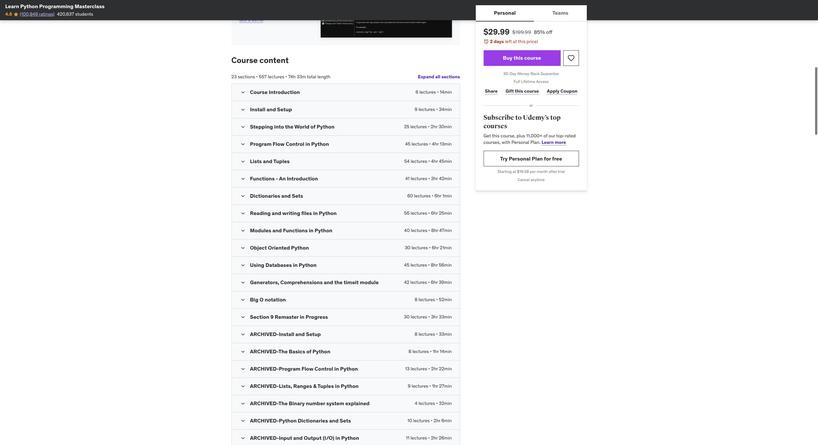 Task type: describe. For each thing, give the bounding box(es) containing it.
2hr for archived-python dictionaries and sets
[[434, 418, 441, 424]]

lectures for archived-python dictionaries and sets
[[413, 418, 430, 424]]

and down the course introduction at the top left
[[267, 106, 276, 113]]

small image for archived-the basics of python
[[240, 349, 246, 355]]

and right input
[[293, 435, 303, 442]]

total
[[307, 74, 316, 80]]

personal inside get this course, plus 11,000+ of our top-rated courses, with personal plan.
[[512, 139, 530, 145]]

1 vertical spatial setup
[[306, 331, 321, 338]]

modules and functions in python
[[250, 227, 333, 234]]

small image for archived-the binary number system explained
[[240, 401, 246, 407]]

0 horizontal spatial setup
[[277, 106, 292, 113]]

generators, comprehensions and the timeit module
[[250, 279, 379, 286]]

2 14min from the top
[[440, 349, 452, 355]]

small image for stepping into the world of python
[[240, 124, 246, 130]]

4 lectures • 32min
[[415, 401, 452, 407]]

lectures for program flow control in python
[[412, 141, 428, 147]]

52min
[[439, 297, 452, 303]]

26min
[[439, 435, 452, 441]]

sections inside dropdown button
[[442, 74, 460, 80]]

apply coupon button
[[546, 85, 579, 98]]

9 lectures • 1hr 27min
[[408, 383, 452, 389]]

personal inside button
[[494, 10, 516, 16]]

lectures for reading and writing files in python
[[411, 210, 427, 216]]

6min
[[442, 418, 452, 424]]

lectures for stepping into the world of python
[[411, 124, 427, 130]]

archived- for archived-input and output (i/o) in python
[[250, 435, 279, 442]]

small image for program flow control in python
[[240, 141, 246, 148]]

progress
[[306, 314, 328, 320]]

• left "74h 33m"
[[286, 74, 287, 80]]

56
[[404, 210, 410, 216]]

0 horizontal spatial dictionaries
[[250, 193, 280, 199]]

small image for dictionaries and sets
[[240, 193, 246, 199]]

• for archived-lists, ranges & tuples in python
[[429, 383, 431, 389]]

lectures for dictionaries and sets
[[414, 193, 431, 199]]

0 vertical spatial functions
[[250, 175, 275, 182]]

see a demo
[[239, 17, 263, 22]]

to
[[516, 114, 522, 122]]

archived-program flow control in python
[[250, 366, 358, 372]]

length
[[318, 74, 331, 80]]

9 for ranges
[[408, 383, 411, 389]]

2hr for stepping into the world of python
[[431, 124, 438, 130]]

udemy's
[[523, 114, 549, 122]]

1hr for archived-lists, ranges & tuples in python
[[432, 383, 438, 389]]

• left 557
[[256, 74, 258, 80]]

1 horizontal spatial dictionaries
[[298, 418, 328, 424]]

small image for course introduction
[[240, 89, 246, 96]]

• for modules and functions in python
[[429, 228, 430, 233]]

starting at $16.58 per month after trial cancel anytime
[[498, 169, 565, 182]]

small image for archived-input and output (i/o) in python
[[240, 435, 246, 442]]

small image for reading and writing files in python
[[240, 210, 246, 217]]

archived- for archived-the binary number system explained
[[250, 400, 279, 407]]

• for reading and writing files in python
[[428, 210, 430, 216]]

price!
[[527, 39, 538, 44]]

54
[[404, 158, 410, 164]]

1 vertical spatial introduction
[[287, 175, 318, 182]]

0 vertical spatial flow
[[273, 141, 285, 147]]

0 horizontal spatial program
[[250, 141, 272, 147]]

557
[[259, 74, 267, 80]]

small image for archived-lists, ranges & tuples in python
[[240, 383, 246, 390]]

share
[[485, 88, 498, 94]]

lectures for modules and functions in python
[[411, 228, 427, 233]]

41 lectures • 3hr 42min
[[405, 176, 452, 182]]

masterclass
[[75, 3, 105, 9]]

trial
[[558, 169, 565, 174]]

learn python programming masterclass
[[5, 3, 105, 9]]

stepping
[[250, 123, 273, 130]]

off
[[546, 29, 553, 35]]

expand all sections
[[418, 74, 460, 80]]

30 for object oriented python
[[405, 245, 411, 251]]

reading and writing files in python
[[250, 210, 337, 216]]

420,637
[[57, 11, 74, 17]]

system
[[326, 400, 344, 407]]

85%
[[534, 29, 545, 35]]

56min
[[439, 262, 452, 268]]

course for course content
[[231, 55, 258, 65]]

object oriented python
[[250, 245, 309, 251]]

comprehensions
[[281, 279, 323, 286]]

expand
[[418, 74, 434, 80]]

60
[[407, 193, 413, 199]]

learn for learn python programming masterclass
[[5, 3, 19, 9]]

writing
[[282, 210, 300, 216]]

0 vertical spatial 8
[[415, 297, 418, 303]]

back
[[531, 71, 540, 76]]

big
[[250, 297, 258, 303]]

1hr for archived-the basics of python
[[433, 349, 439, 355]]

install and setup
[[250, 106, 292, 113]]

archived-python dictionaries and sets
[[250, 418, 351, 424]]

tab list containing personal
[[476, 5, 587, 22]]

module
[[360, 279, 379, 286]]

2 days left at this price!
[[490, 39, 538, 44]]

2 vertical spatial personal
[[509, 155, 531, 162]]

output
[[304, 435, 322, 442]]

6hr for dictionaries and sets
[[435, 193, 442, 199]]

subscribe
[[484, 114, 514, 122]]

more
[[555, 139, 566, 145]]

buy
[[503, 55, 513, 61]]

11,000+
[[526, 133, 543, 139]]

archived- for archived-the basics of python
[[250, 348, 279, 355]]

archived- for archived-python dictionaries and sets
[[250, 418, 279, 424]]

• for big o notation
[[436, 297, 438, 303]]

1 horizontal spatial control
[[315, 366, 333, 372]]

content
[[260, 55, 289, 65]]

subscribe to udemy's top courses
[[484, 114, 561, 130]]

and left writing
[[272, 210, 281, 216]]

small image for install and setup
[[240, 106, 246, 113]]

courses,
[[484, 139, 501, 145]]

0 horizontal spatial the
[[285, 123, 293, 130]]

lectures for archived-install and setup
[[419, 331, 435, 337]]

6 lectures • 14min
[[416, 89, 452, 95]]

45 lectures • 4hr 13min
[[405, 141, 452, 147]]

per
[[530, 169, 536, 174]]

56 lectures • 6hr 25min
[[404, 210, 452, 216]]

(i/o)
[[323, 435, 334, 442]]

demo
[[252, 17, 263, 22]]

alarm image
[[484, 39, 489, 44]]

and down the functions - an introduction
[[281, 193, 291, 199]]

the for binary
[[279, 400, 288, 407]]

6
[[416, 89, 419, 95]]

money-
[[518, 71, 531, 76]]

1 horizontal spatial functions
[[283, 227, 308, 234]]

small image for functions - an introduction
[[240, 176, 246, 182]]

small image for archived-install and setup
[[240, 331, 246, 338]]

8hr for modules and functions in python
[[431, 228, 438, 233]]

34min
[[439, 106, 452, 112]]

6hr for object oriented python
[[432, 245, 439, 251]]

0 vertical spatial of
[[311, 123, 316, 130]]

starting
[[498, 169, 512, 174]]

archived-the basics of python
[[250, 348, 330, 355]]

try personal plan for free link
[[484, 151, 579, 167]]

• for archived-python dictionaries and sets
[[431, 418, 433, 424]]

of inside get this course, plus 11,000+ of our top-rated courses, with personal plan.
[[544, 133, 548, 139]]

lectures for functions - an introduction
[[411, 176, 427, 182]]

notation
[[265, 297, 286, 303]]

ranges
[[293, 383, 312, 390]]

1 horizontal spatial the
[[334, 279, 343, 286]]

4hr for lists and tuples
[[431, 158, 438, 164]]

• for generators, comprehensions and the timeit module
[[428, 280, 430, 285]]

try
[[500, 155, 508, 162]]

and down system
[[329, 418, 339, 424]]

4.6
[[5, 11, 12, 17]]

0 vertical spatial sets
[[292, 193, 303, 199]]

3hr for section 9 remaster in progress
[[431, 314, 438, 320]]

$16.58
[[517, 169, 529, 174]]

small image for modules and functions in python
[[240, 228, 246, 234]]

lectures for using databases in python
[[411, 262, 427, 268]]

top-
[[556, 133, 565, 139]]

big o notation
[[250, 297, 286, 303]]

2hr for archived-program flow control in python
[[431, 366, 438, 372]]

0 vertical spatial tuples
[[273, 158, 290, 165]]

1 14min from the top
[[440, 89, 452, 95]]

40 lectures • 8hr 47min
[[404, 228, 452, 233]]

13
[[405, 366, 410, 372]]

21min
[[440, 245, 452, 251]]

archived- for archived-lists, ranges & tuples in python
[[250, 383, 279, 390]]

o
[[260, 297, 264, 303]]

days
[[494, 39, 504, 44]]

small image for lists and tuples
[[240, 158, 246, 165]]

23
[[231, 74, 237, 80]]

• for archived-install and setup
[[436, 331, 438, 337]]

gift
[[506, 88, 514, 94]]

databases
[[266, 262, 292, 268]]

personal button
[[476, 5, 534, 21]]

47min
[[439, 228, 452, 233]]

• for section 9 remaster in progress
[[428, 314, 430, 320]]

42min
[[439, 176, 452, 182]]

lectures for archived-the binary number system explained
[[419, 401, 435, 407]]



Task type: vqa. For each thing, say whether or not it's contained in the screenshot.
Udemy Business link
no



Task type: locate. For each thing, give the bounding box(es) containing it.
• left 25min
[[428, 210, 430, 216]]

lectures for archived-input and output (i/o) in python
[[411, 435, 427, 441]]

month
[[537, 169, 548, 174]]

6hr left 25min
[[431, 210, 438, 216]]

$29.99 $199.99 85% off
[[484, 27, 553, 37]]

1 vertical spatial functions
[[283, 227, 308, 234]]

0 vertical spatial introduction
[[269, 89, 300, 95]]

0 vertical spatial 9
[[415, 106, 418, 112]]

lectures right 4
[[419, 401, 435, 407]]

1 vertical spatial dictionaries
[[298, 418, 328, 424]]

• left '22min'
[[428, 366, 430, 372]]

modules
[[250, 227, 271, 234]]

1 horizontal spatial sections
[[442, 74, 460, 80]]

1 vertical spatial control
[[315, 366, 333, 372]]

1 vertical spatial of
[[544, 133, 548, 139]]

and
[[267, 106, 276, 113], [263, 158, 272, 165], [281, 193, 291, 199], [272, 210, 281, 216], [273, 227, 282, 234], [324, 279, 333, 286], [296, 331, 305, 338], [329, 418, 339, 424], [293, 435, 303, 442]]

apply
[[547, 88, 560, 94]]

1 vertical spatial 4hr
[[431, 158, 438, 164]]

25min
[[439, 210, 452, 216]]

personal up $29.99
[[494, 10, 516, 16]]

4hr left 45min
[[431, 158, 438, 164]]

0 vertical spatial 3hr
[[431, 176, 438, 182]]

• for program flow control in python
[[429, 141, 431, 147]]

lectures up 42 lectures • 6hr 39min
[[411, 262, 427, 268]]

30min
[[439, 124, 452, 130]]

flow
[[273, 141, 285, 147], [302, 366, 314, 372]]

1 horizontal spatial tuples
[[318, 383, 334, 390]]

lectures for lists and tuples
[[411, 158, 427, 164]]

74h 33m
[[288, 74, 306, 80]]

lectures right 11 at bottom
[[411, 435, 427, 441]]

• for stepping into the world of python
[[428, 124, 430, 130]]

lectures up '8 lectures • 33min'
[[411, 314, 427, 320]]

lectures down 30 lectures • 3hr 33min on the bottom of page
[[419, 331, 435, 337]]

• for archived-the binary number system explained
[[436, 401, 438, 407]]

8 up 30 lectures • 3hr 33min on the bottom of page
[[415, 297, 418, 303]]

• left 56min at the bottom of the page
[[428, 262, 430, 268]]

41
[[405, 176, 410, 182]]

1 vertical spatial the
[[334, 279, 343, 286]]

4 archived- from the top
[[250, 383, 279, 390]]

0 vertical spatial 33min
[[439, 314, 452, 320]]

at inside starting at $16.58 per month after trial cancel anytime
[[513, 169, 516, 174]]

1 vertical spatial 45
[[404, 262, 410, 268]]

1 vertical spatial course
[[524, 88, 539, 94]]

this inside gift this course link
[[515, 88, 523, 94]]

1 vertical spatial learn
[[542, 139, 554, 145]]

lectures right 6
[[420, 89, 436, 95]]

33min up '8 lectures • 1hr 14min' at the bottom of the page
[[439, 331, 452, 337]]

• for lists and tuples
[[428, 158, 430, 164]]

8 small image from the top
[[240, 401, 246, 407]]

tuples
[[273, 158, 290, 165], [318, 383, 334, 390]]

1 vertical spatial 9
[[270, 314, 274, 320]]

lifetime
[[521, 79, 535, 84]]

6hr left 1min
[[435, 193, 442, 199]]

see
[[239, 17, 247, 22]]

introduction down 23 sections • 557 lectures • 74h 33m total length
[[269, 89, 300, 95]]

1 vertical spatial 1hr
[[432, 383, 438, 389]]

buy this course button
[[484, 50, 561, 66]]

0 vertical spatial dictionaries
[[250, 193, 280, 199]]

top
[[550, 114, 561, 122]]

4hr left 13min on the right of page
[[432, 141, 439, 147]]

tuples up an
[[273, 158, 290, 165]]

5 archived- from the top
[[250, 400, 279, 407]]

• up '8 lectures • 33min'
[[428, 314, 430, 320]]

2 the from the top
[[279, 400, 288, 407]]

install down remaster
[[279, 331, 294, 338]]

tab list
[[476, 5, 587, 22]]

lectures down 25 lectures • 2hr 30min
[[412, 141, 428, 147]]

learn
[[5, 3, 19, 9], [542, 139, 554, 145]]

wishlist image
[[567, 54, 575, 62]]

the left timeit
[[334, 279, 343, 286]]

13 lectures • 2hr 22min
[[405, 366, 452, 372]]

1 vertical spatial at
[[513, 169, 516, 174]]

course up 23
[[231, 55, 258, 65]]

45 for program flow control in python
[[405, 141, 411, 147]]

0 vertical spatial 8hr
[[431, 228, 438, 233]]

tuples right &
[[318, 383, 334, 390]]

9 down 13
[[408, 383, 411, 389]]

using databases in python
[[250, 262, 317, 268]]

1hr left 27min
[[432, 383, 438, 389]]

timeit
[[344, 279, 359, 286]]

control down stepping into the world of python
[[286, 141, 304, 147]]

0 horizontal spatial 9
[[270, 314, 274, 320]]

at left $16.58
[[513, 169, 516, 174]]

• left 26min
[[428, 435, 430, 441]]

of left our
[[544, 133, 548, 139]]

ratings)
[[39, 11, 54, 17]]

2 vertical spatial of
[[306, 348, 312, 355]]

1 horizontal spatial flow
[[302, 366, 314, 372]]

this inside get this course, plus 11,000+ of our top-rated courses, with personal plan.
[[492, 133, 500, 139]]

0 horizontal spatial flow
[[273, 141, 285, 147]]

• left 45min
[[428, 158, 430, 164]]

7 small image from the top
[[240, 383, 246, 390]]

1 vertical spatial program
[[279, 366, 301, 372]]

and left timeit
[[324, 279, 333, 286]]

try personal plan for free
[[500, 155, 562, 162]]

• left 30min
[[428, 124, 430, 130]]

2hr
[[431, 124, 438, 130], [431, 366, 438, 372], [434, 418, 441, 424], [431, 435, 438, 441]]

0 vertical spatial learn
[[5, 3, 19, 9]]

39min
[[439, 280, 452, 285]]

• up '8 lectures • 1hr 14min' at the bottom of the page
[[436, 331, 438, 337]]

• left 34min
[[436, 106, 438, 112]]

left
[[505, 39, 512, 44]]

0 vertical spatial 45
[[405, 141, 411, 147]]

lectures for big o notation
[[419, 297, 435, 303]]

4hr
[[432, 141, 439, 147], [431, 158, 438, 164]]

1 horizontal spatial 9
[[408, 383, 411, 389]]

lectures right 42
[[411, 280, 427, 285]]

lectures for course introduction
[[420, 89, 436, 95]]

lectures up 25 lectures • 2hr 30min
[[419, 106, 435, 112]]

25
[[404, 124, 409, 130]]

and up basics
[[296, 331, 305, 338]]

lectures for archived-lists, ranges & tuples in python
[[412, 383, 428, 389]]

4hr for program flow control in python
[[432, 141, 439, 147]]

lectures right 56
[[411, 210, 427, 216]]

• for using databases in python
[[428, 262, 430, 268]]

0 vertical spatial 14min
[[440, 89, 452, 95]]

small image for generators, comprehensions and the timeit module
[[240, 280, 246, 286]]

5 small image from the top
[[240, 228, 246, 234]]

1 vertical spatial 8
[[415, 331, 418, 337]]

this inside buy this course button
[[514, 55, 523, 61]]

small image for section 9 remaster in progress
[[240, 314, 246, 321]]

0 vertical spatial 4hr
[[432, 141, 439, 147]]

2 archived- from the top
[[250, 348, 279, 355]]

1 vertical spatial 3hr
[[431, 314, 438, 320]]

lectures right 60
[[414, 193, 431, 199]]

0 horizontal spatial learn
[[5, 3, 19, 9]]

• for functions - an introduction
[[428, 176, 430, 182]]

program down stepping
[[250, 141, 272, 147]]

14min down 'expand all sections' dropdown button
[[440, 89, 452, 95]]

introduction right an
[[287, 175, 318, 182]]

8 lectures • 1hr 14min
[[409, 349, 452, 355]]

at
[[513, 39, 517, 44], [513, 169, 516, 174]]

45 up 54
[[405, 141, 411, 147]]

45 up 42
[[404, 262, 410, 268]]

2 vertical spatial 9
[[408, 383, 411, 389]]

4 small image from the top
[[240, 176, 246, 182]]

lectures right 40
[[411, 228, 427, 233]]

7 archived- from the top
[[250, 435, 279, 442]]

1 vertical spatial the
[[279, 400, 288, 407]]

python
[[20, 3, 38, 9], [317, 123, 335, 130], [311, 141, 329, 147], [319, 210, 337, 216], [315, 227, 333, 234], [291, 245, 309, 251], [299, 262, 317, 268], [313, 348, 330, 355], [340, 366, 358, 372], [341, 383, 359, 390], [279, 418, 297, 424], [341, 435, 359, 442]]

course introduction
[[250, 89, 300, 95]]

12 small image from the top
[[240, 418, 246, 425]]

9 down 6
[[415, 106, 418, 112]]

30
[[405, 245, 411, 251], [404, 314, 410, 320]]

6 small image from the top
[[240, 297, 246, 303]]

• left 6min
[[431, 418, 433, 424]]

23 sections • 557 lectures • 74h 33m total length
[[231, 74, 331, 80]]

1 small image from the top
[[240, 89, 246, 96]]

• for dictionaries and sets
[[432, 193, 434, 199]]

5 small image from the top
[[240, 262, 246, 269]]

• left 39min
[[428, 280, 430, 285]]

lists,
[[279, 383, 292, 390]]

lectures for archived-program flow control in python
[[411, 366, 427, 372]]

14min up '22min'
[[440, 349, 452, 355]]

8 lectures • 52min
[[415, 297, 452, 303]]

1 vertical spatial flow
[[302, 366, 314, 372]]

using
[[250, 262, 264, 268]]

plus
[[517, 133, 525, 139]]

2hr left 30min
[[431, 124, 438, 130]]

anytime
[[531, 177, 545, 182]]

1 horizontal spatial program
[[279, 366, 301, 372]]

8
[[415, 297, 418, 303], [415, 331, 418, 337], [409, 349, 412, 355]]

0 horizontal spatial sets
[[292, 193, 303, 199]]

the for basics
[[279, 348, 288, 355]]

8 small image from the top
[[240, 314, 246, 321]]

• left 32min
[[436, 401, 438, 407]]

lectures up 13 lectures • 2hr 22min
[[413, 349, 429, 355]]

1 horizontal spatial setup
[[306, 331, 321, 338]]

1 vertical spatial 14min
[[440, 349, 452, 355]]

the left basics
[[279, 348, 288, 355]]

buy this course
[[503, 55, 541, 61]]

small image for using databases in python
[[240, 262, 246, 269]]

6 small image from the top
[[240, 245, 246, 251]]

8hr left 47min
[[431, 228, 438, 233]]

0 vertical spatial program
[[250, 141, 272, 147]]

27min
[[439, 383, 452, 389]]

2 course from the top
[[524, 88, 539, 94]]

0 vertical spatial 1hr
[[433, 349, 439, 355]]

0 horizontal spatial control
[[286, 141, 304, 147]]

• left 21min
[[429, 245, 431, 251]]

flow up archived-lists, ranges & tuples in python
[[302, 366, 314, 372]]

lists
[[250, 158, 262, 165]]

1 archived- from the top
[[250, 331, 279, 338]]

this for get
[[492, 133, 500, 139]]

6hr for generators, comprehensions and the timeit module
[[431, 280, 438, 285]]

1 horizontal spatial sets
[[340, 418, 351, 424]]

lectures for generators, comprehensions and the timeit module
[[411, 280, 427, 285]]

free
[[552, 155, 562, 162]]

2hr for archived-input and output (i/o) in python
[[431, 435, 438, 441]]

teams button
[[534, 5, 587, 21]]

• for archived-input and output (i/o) in python
[[428, 435, 430, 441]]

• for archived-the basics of python
[[430, 349, 432, 355]]

program
[[250, 141, 272, 147], [279, 366, 301, 372]]

course,
[[501, 133, 516, 139]]

lectures for object oriented python
[[412, 245, 428, 251]]

0 vertical spatial course
[[524, 55, 541, 61]]

install
[[250, 106, 265, 113], [279, 331, 294, 338]]

0 vertical spatial at
[[513, 39, 517, 44]]

0 vertical spatial personal
[[494, 10, 516, 16]]

• left 13min on the right of page
[[429, 141, 431, 147]]

30-day money-back guarantee full lifetime access
[[504, 71, 559, 84]]

this for buy
[[514, 55, 523, 61]]

• left 1min
[[432, 193, 434, 199]]

get this course, plus 11,000+ of our top-rated courses, with personal plan.
[[484, 133, 576, 145]]

archived- for archived-program flow control in python
[[250, 366, 279, 372]]

remaster
[[275, 314, 299, 320]]

0 vertical spatial install
[[250, 106, 265, 113]]

1 vertical spatial 8hr
[[431, 262, 438, 268]]

8 for setup
[[415, 331, 418, 337]]

archived- for archived-install and setup
[[250, 331, 279, 338]]

7 small image from the top
[[240, 280, 246, 286]]

10 small image from the top
[[240, 349, 246, 355]]

11 small image from the top
[[240, 366, 246, 373]]

sets down system
[[340, 418, 351, 424]]

6hr left 21min
[[432, 245, 439, 251]]

course down 557
[[250, 89, 268, 95]]

42
[[404, 280, 410, 285]]

0 horizontal spatial install
[[250, 106, 265, 113]]

3 small image from the top
[[240, 193, 246, 199]]

1 course from the top
[[524, 55, 541, 61]]

plan.
[[531, 139, 541, 145]]

this right buy
[[514, 55, 523, 61]]

lectures right 41 at top
[[411, 176, 427, 182]]

introduction
[[269, 89, 300, 95], [287, 175, 318, 182]]

1 horizontal spatial install
[[279, 331, 294, 338]]

30 lectures • 6hr 21min
[[405, 245, 452, 251]]

3 archived- from the top
[[250, 366, 279, 372]]

3hr left 42min
[[431, 176, 438, 182]]

3 small image from the top
[[240, 158, 246, 165]]

share button
[[484, 85, 499, 98]]

8hr for using databases in python
[[431, 262, 438, 268]]

11
[[406, 435, 410, 441]]

• left 27min
[[429, 383, 431, 389]]

lectures right 54
[[411, 158, 427, 164]]

(100,849 ratings)
[[20, 11, 54, 17]]

this down $199.99 on the right
[[518, 39, 526, 44]]

8 down 30 lectures • 3hr 33min on the bottom of page
[[415, 331, 418, 337]]

45 lectures • 8hr 56min
[[404, 262, 452, 268]]

45 for using databases in python
[[404, 262, 410, 268]]

small image
[[240, 106, 246, 113], [240, 141, 246, 148], [240, 193, 246, 199], [240, 210, 246, 217], [240, 228, 246, 234], [240, 245, 246, 251], [240, 280, 246, 286], [240, 314, 246, 321], [240, 331, 246, 338], [240, 349, 246, 355], [240, 366, 246, 373], [240, 418, 246, 425]]

the
[[285, 123, 293, 130], [334, 279, 343, 286]]

lectures for install and setup
[[419, 106, 435, 112]]

9 right section on the left
[[270, 314, 274, 320]]

courses
[[484, 122, 508, 130]]

learn for learn more
[[542, 139, 554, 145]]

functions - an introduction
[[250, 175, 318, 182]]

30 lectures • 3hr 33min
[[404, 314, 452, 320]]

3hr for functions - an introduction
[[431, 176, 438, 182]]

course content
[[231, 55, 289, 65]]

6 archived- from the top
[[250, 418, 279, 424]]

13min
[[440, 141, 452, 147]]

dictionaries up output
[[298, 418, 328, 424]]

with
[[502, 139, 511, 145]]

functions down reading and writing files in python on the top left of the page
[[283, 227, 308, 234]]

sets up reading and writing files in python on the top left of the page
[[292, 193, 303, 199]]

0 vertical spatial the
[[279, 348, 288, 355]]

this for gift
[[515, 88, 523, 94]]

9 for setup
[[415, 106, 418, 112]]

• for course introduction
[[437, 89, 439, 95]]

lectures right '10'
[[413, 418, 430, 424]]

0 vertical spatial course
[[231, 55, 258, 65]]

this up courses, on the right top of the page
[[492, 133, 500, 139]]

• for object oriented python
[[429, 245, 431, 251]]

1 vertical spatial sets
[[340, 418, 351, 424]]

guarantee
[[541, 71, 559, 76]]

(100,849
[[20, 11, 38, 17]]

course for course introduction
[[250, 89, 268, 95]]

and right modules
[[273, 227, 282, 234]]

6hr left 39min
[[431, 280, 438, 285]]

0 horizontal spatial sections
[[238, 74, 255, 80]]

personal
[[494, 10, 516, 16], [512, 139, 530, 145], [509, 155, 531, 162]]

• for install and setup
[[436, 106, 438, 112]]

2 vertical spatial 8
[[409, 349, 412, 355]]

at right 'left'
[[513, 39, 517, 44]]

access
[[536, 79, 549, 84]]

2 small image from the top
[[240, 124, 246, 130]]

2hr left 6min
[[434, 418, 441, 424]]

program flow control in python
[[250, 141, 329, 147]]

2 horizontal spatial 9
[[415, 106, 418, 112]]

33min
[[439, 314, 452, 320], [439, 331, 452, 337]]

54 lectures • 4hr 45min
[[404, 158, 452, 164]]

0 vertical spatial control
[[286, 141, 304, 147]]

9 small image from the top
[[240, 435, 246, 442]]

lectures up 4
[[412, 383, 428, 389]]

0 horizontal spatial functions
[[250, 175, 275, 182]]

1 vertical spatial 33min
[[439, 331, 452, 337]]

small image for archived-python dictionaries and sets
[[240, 418, 246, 425]]

0 vertical spatial 30
[[405, 245, 411, 251]]

6hr
[[435, 193, 442, 199], [431, 210, 438, 216], [432, 245, 439, 251], [431, 280, 438, 285]]

1 the from the top
[[279, 348, 288, 355]]

9 small image from the top
[[240, 331, 246, 338]]

1 vertical spatial install
[[279, 331, 294, 338]]

60 lectures • 6hr 1min
[[407, 193, 452, 199]]

of right world
[[311, 123, 316, 130]]

1 small image from the top
[[240, 106, 246, 113]]

30 for section 9 remaster in progress
[[404, 314, 410, 320]]

2 small image from the top
[[240, 141, 246, 148]]

program down archived-the basics of python
[[279, 366, 301, 372]]

6hr for reading and writing files in python
[[431, 210, 438, 216]]

learn more link
[[542, 139, 566, 145]]

• left 42min
[[428, 176, 430, 182]]

number
[[306, 400, 325, 407]]

lectures for section 9 remaster in progress
[[411, 314, 427, 320]]

1 vertical spatial course
[[250, 89, 268, 95]]

4 small image from the top
[[240, 210, 246, 217]]

lectures for archived-the basics of python
[[413, 349, 429, 355]]

1 vertical spatial tuples
[[318, 383, 334, 390]]

learn down our
[[542, 139, 554, 145]]

small image for big o notation
[[240, 297, 246, 303]]

0 vertical spatial setup
[[277, 106, 292, 113]]

small image for archived-program flow control in python
[[240, 366, 246, 373]]

archived-lists, ranges & tuples in python
[[250, 383, 359, 390]]

or
[[530, 103, 533, 108]]

learn more
[[542, 139, 566, 145]]

sections right 23
[[238, 74, 255, 80]]

• left 52min on the bottom
[[436, 297, 438, 303]]

1 horizontal spatial learn
[[542, 139, 554, 145]]

this right gift
[[515, 88, 523, 94]]

expand all sections button
[[418, 70, 460, 84]]

course for gift this course
[[524, 88, 539, 94]]

small image
[[240, 89, 246, 96], [240, 124, 246, 130], [240, 158, 246, 165], [240, 176, 246, 182], [240, 262, 246, 269], [240, 297, 246, 303], [240, 383, 246, 390], [240, 401, 246, 407], [240, 435, 246, 442]]

course inside button
[[524, 55, 541, 61]]

40
[[404, 228, 410, 233]]

0 vertical spatial the
[[285, 123, 293, 130]]

0 horizontal spatial tuples
[[273, 158, 290, 165]]

1 vertical spatial 30
[[404, 314, 410, 320]]

setup up into
[[277, 106, 292, 113]]

lectures right 557
[[268, 74, 284, 80]]

8 for of
[[409, 349, 412, 355]]

45
[[405, 141, 411, 147], [404, 262, 410, 268]]

functions left -
[[250, 175, 275, 182]]

small image for object oriented python
[[240, 245, 246, 251]]

1 vertical spatial personal
[[512, 139, 530, 145]]

lectures up 30 lectures • 3hr 33min on the bottom of page
[[419, 297, 435, 303]]

• left 47min
[[429, 228, 430, 233]]

explained
[[346, 400, 370, 407]]

and right the lists
[[263, 158, 272, 165]]

course for buy this course
[[524, 55, 541, 61]]



